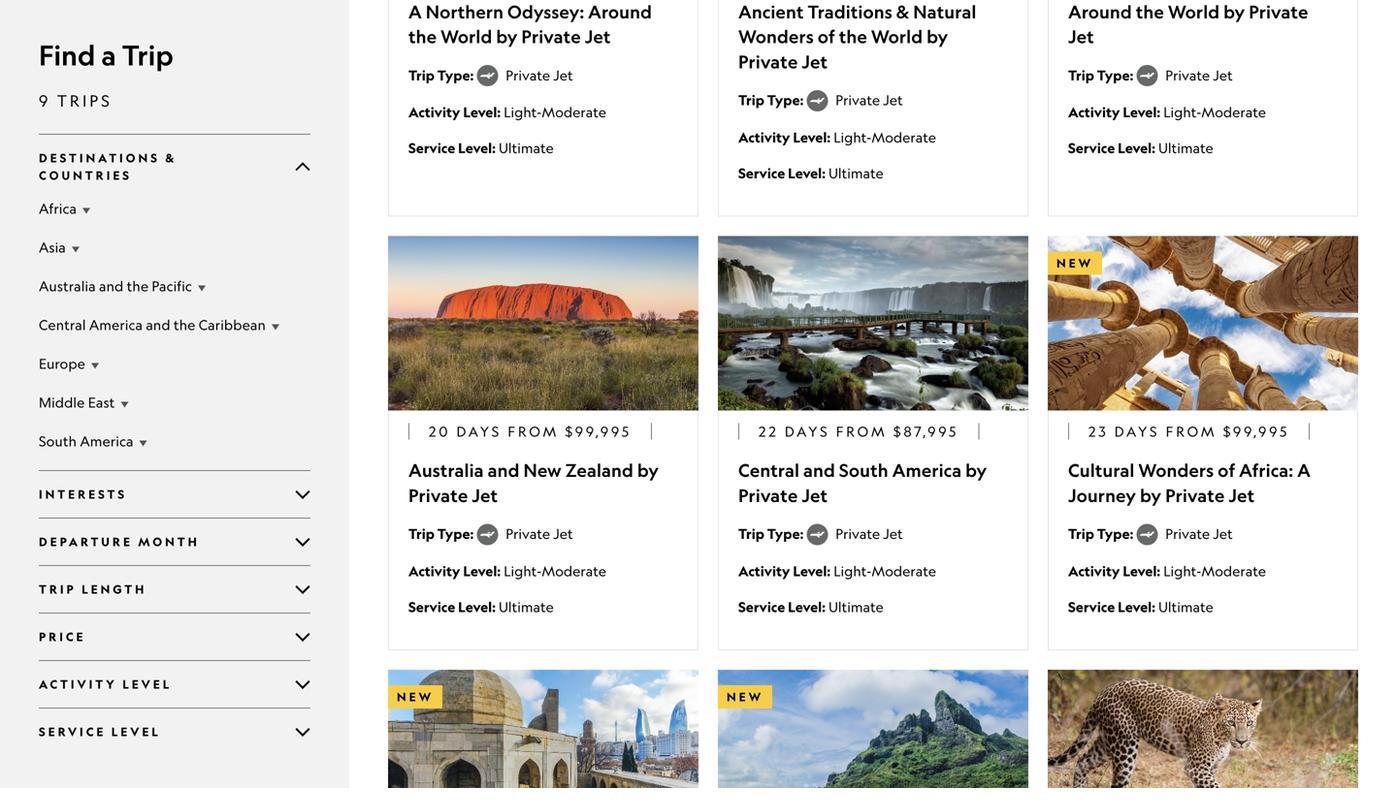 Task type: locate. For each thing, give the bounding box(es) containing it.
0 horizontal spatial south
[[39, 433, 77, 450]]

around
[[588, 1, 652, 23], [1068, 1, 1132, 23]]

and left new
[[488, 460, 520, 482]]

1 vertical spatial of
[[1218, 460, 1235, 482]]

private jet
[[506, 67, 573, 83], [1166, 67, 1233, 83], [836, 92, 903, 108], [506, 526, 573, 543], [836, 526, 903, 543], [1166, 526, 1233, 543]]

0 horizontal spatial wonders
[[738, 26, 814, 48]]

america for central
[[89, 317, 143, 333]]

0 horizontal spatial from
[[508, 424, 559, 440]]

and inside central america and the caribbean dropdown button
[[146, 317, 170, 333]]

2 around from the left
[[1068, 1, 1132, 23]]

level down activity level
[[111, 725, 161, 740]]

20
[[429, 424, 451, 440]]

south
[[39, 433, 77, 450], [839, 460, 889, 482]]

by inside australia and new zealand by private jet
[[637, 460, 659, 482]]

level for activity level
[[123, 678, 172, 692]]

new trip available element for the jagged peaks of mount otemanu overlook a lagoon on the island of bora bora in french polynesia image
[[718, 686, 773, 710]]

private inside a northern odyssey: around the world by private jet
[[521, 26, 581, 48]]

1 vertical spatial america
[[80, 433, 133, 450]]

australia and the pacific button
[[39, 277, 311, 296]]

middle
[[39, 394, 85, 411]]

northern
[[426, 1, 504, 23]]

wonders inside cultural wonders of africa: a journey by private jet
[[1139, 460, 1214, 482]]

1 days from the left
[[457, 424, 502, 440]]

cultural wonders of africa: a journey by private jet
[[1068, 460, 1311, 507]]

of inside ancient traditions & natural wonders of the world by private jet
[[818, 26, 835, 48]]

wonders
[[738, 26, 814, 48], [1139, 460, 1214, 482]]

private jet down ancient traditions & natural wonders of the world by private jet link
[[836, 92, 903, 108]]

australia inside australia and new zealand by private jet
[[409, 460, 484, 482]]

1 horizontal spatial of
[[1218, 460, 1235, 482]]

europe
[[39, 356, 85, 372]]

1 around from the left
[[588, 1, 652, 23]]

of
[[818, 26, 835, 48], [1218, 460, 1235, 482]]

2 $99,995 from the left
[[1223, 424, 1290, 440]]

south inside dropdown button
[[39, 433, 77, 450]]

a
[[101, 38, 116, 72]]

central and south america by private jet
[[738, 460, 987, 507]]

1 horizontal spatial australia
[[409, 460, 484, 482]]

1 horizontal spatial new trip available element
[[718, 686, 773, 710]]

2 horizontal spatial world
[[1168, 1, 1220, 23]]

1 horizontal spatial a
[[1297, 460, 1311, 482]]

south down middle
[[39, 433, 77, 450]]

wonders down 'ancient'
[[738, 26, 814, 48]]

a
[[409, 1, 422, 23], [1297, 460, 1311, 482]]

1 vertical spatial central
[[738, 460, 800, 482]]

jet
[[585, 26, 611, 48], [1068, 26, 1094, 48], [802, 51, 828, 73], [553, 67, 573, 83], [1213, 67, 1233, 83], [883, 92, 903, 108], [472, 485, 498, 507], [802, 485, 828, 507], [1229, 485, 1255, 507], [553, 526, 573, 543], [883, 526, 903, 543], [1213, 526, 1233, 543]]

america down australia and the pacific
[[89, 317, 143, 333]]

a right the africa:
[[1297, 460, 1311, 482]]

0 vertical spatial of
[[818, 26, 835, 48]]

1 horizontal spatial central
[[738, 460, 800, 482]]

0 vertical spatial &
[[896, 1, 910, 23]]

from up new
[[508, 424, 559, 440]]

by inside central and south america by private jet
[[966, 460, 987, 482]]

middle east button
[[39, 393, 311, 412]]

activity level: light-moderate
[[409, 103, 606, 121], [1068, 103, 1266, 121], [738, 128, 936, 146], [409, 563, 606, 580], [738, 563, 936, 580], [1068, 563, 1266, 580]]

22
[[759, 424, 779, 440]]

1 horizontal spatial wonders
[[1139, 460, 1214, 482]]

days for cultural
[[1115, 424, 1160, 440]]

0 vertical spatial south
[[39, 433, 77, 450]]

and inside australia and the pacific 'dropdown button'
[[99, 278, 124, 294]]

of inside cultural wonders of africa: a journey by private jet
[[1218, 460, 1235, 482]]

ultimate
[[499, 140, 554, 156], [1159, 140, 1214, 156], [829, 165, 884, 181], [499, 599, 554, 615], [829, 599, 884, 615], [1159, 599, 1214, 615]]

natural
[[913, 1, 977, 23]]

ancient
[[738, 1, 804, 23]]

1 vertical spatial south
[[839, 460, 889, 482]]

a inside cultural wonders of africa: a journey by private jet
[[1297, 460, 1311, 482]]

middle east
[[39, 394, 115, 411]]

a couple stand on a bridge spanning a rock filled river surrounded by iguacu falls in south america image
[[718, 236, 1029, 411]]

around the world by private jet
[[1068, 1, 1309, 48]]

0 horizontal spatial $99,995
[[565, 424, 632, 440]]

1 vertical spatial wonders
[[1139, 460, 1214, 482]]

and for australia and the pacific
[[99, 278, 124, 294]]

type: down australia and new zealand by private jet
[[437, 526, 474, 543]]

2 horizontal spatial days
[[1115, 424, 1160, 440]]

the
[[1136, 1, 1164, 23], [409, 26, 437, 48], [839, 26, 867, 48], [127, 278, 149, 294], [174, 317, 196, 333]]

odyssey:
[[508, 1, 584, 23]]

0 horizontal spatial around
[[588, 1, 652, 23]]

and down 22 days from $87,995
[[804, 460, 835, 482]]

and inside australia and new zealand by private jet
[[488, 460, 520, 482]]

new trip available element for the exterior walkway of a stone mosque with the flame towers in the distance in baku, azerbaijan image
[[388, 686, 443, 710]]

1 horizontal spatial days
[[785, 424, 830, 440]]

jet inside around the world by private jet
[[1068, 26, 1094, 48]]

jet inside a northern odyssey: around the world by private jet
[[585, 26, 611, 48]]

2 from from the left
[[836, 424, 888, 440]]

1 from from the left
[[508, 424, 559, 440]]

& up africa dropdown button at the left
[[165, 151, 177, 165]]

the inside dropdown button
[[174, 317, 196, 333]]

a northern odyssey: around the world by private jet
[[409, 1, 652, 48]]

3 days from the left
[[1115, 424, 1160, 440]]

the inside a northern odyssey: around the world by private jet
[[409, 26, 437, 48]]

by inside cultural wonders of africa: a journey by private jet
[[1140, 485, 1162, 507]]

central down 22
[[738, 460, 800, 482]]

activity level
[[39, 678, 172, 692]]

private inside australia and new zealand by private jet
[[409, 485, 468, 507]]

central
[[39, 317, 86, 333], [738, 460, 800, 482]]

2 vertical spatial america
[[892, 460, 962, 482]]

days right 23 at bottom
[[1115, 424, 1160, 440]]

0 horizontal spatial new
[[397, 691, 434, 705]]

1 vertical spatial level
[[111, 725, 161, 740]]

australia down asia
[[39, 278, 96, 294]]

1 horizontal spatial &
[[896, 1, 910, 23]]

1 vertical spatial australia
[[409, 460, 484, 482]]

asia
[[39, 239, 66, 256]]

south inside central and south america by private jet
[[839, 460, 889, 482]]

2 horizontal spatial new trip available element
[[1048, 252, 1102, 275]]

0 horizontal spatial of
[[818, 26, 835, 48]]

australia
[[39, 278, 96, 294], [409, 460, 484, 482]]

a inside a northern odyssey: around the world by private jet
[[409, 1, 422, 23]]

0 horizontal spatial days
[[457, 424, 502, 440]]

1 vertical spatial a
[[1297, 460, 1311, 482]]

type: down central and south america by private jet
[[767, 526, 804, 543]]

level
[[123, 678, 172, 692], [111, 725, 161, 740]]

1 horizontal spatial new
[[727, 691, 764, 705]]

private
[[1249, 1, 1309, 23], [521, 26, 581, 48], [738, 51, 798, 73], [506, 67, 550, 83], [1166, 67, 1210, 83], [836, 92, 880, 108], [409, 485, 468, 507], [738, 485, 798, 507], [1165, 485, 1225, 507], [506, 526, 550, 543], [836, 526, 880, 543], [1166, 526, 1210, 543]]

days right 22
[[785, 424, 830, 440]]

$99,995
[[565, 424, 632, 440], [1223, 424, 1290, 440]]

0 vertical spatial central
[[39, 317, 86, 333]]

23 days from $99,995
[[1089, 424, 1290, 440]]

of down traditions
[[818, 26, 835, 48]]

cultural wonders of africa: a journey by private jet link
[[1068, 459, 1338, 509]]

type:
[[437, 66, 474, 84], [1097, 66, 1134, 84], [767, 91, 804, 109], [437, 526, 474, 543], [767, 526, 804, 543], [1097, 526, 1134, 543]]

private jet down a northern odyssey: around the world by private jet link
[[506, 67, 573, 83]]

america inside central america and the caribbean dropdown button
[[89, 317, 143, 333]]

0 horizontal spatial australia
[[39, 278, 96, 294]]

new
[[1057, 256, 1094, 271], [397, 691, 434, 705], [727, 691, 764, 705]]

1 vertical spatial &
[[165, 151, 177, 165]]

asia button
[[39, 238, 311, 257]]

from
[[508, 424, 559, 440], [836, 424, 888, 440], [1166, 424, 1217, 440]]

0 vertical spatial australia
[[39, 278, 96, 294]]

service level: ultimate
[[409, 139, 554, 157], [1068, 139, 1214, 157], [738, 164, 884, 182], [409, 598, 554, 616], [738, 598, 884, 616], [1068, 598, 1214, 616]]

world
[[1168, 1, 1220, 23], [441, 26, 492, 48], [871, 26, 923, 48]]

0 vertical spatial level
[[123, 678, 172, 692]]

new for a view looking up at of rows of columns with hieroglyphics etched in them "image"'s new trip available 'element'
[[1057, 256, 1094, 271]]

1 horizontal spatial around
[[1068, 1, 1132, 23]]

1 horizontal spatial from
[[836, 424, 888, 440]]

$99,995 up the zealand
[[565, 424, 632, 440]]

2 horizontal spatial from
[[1166, 424, 1217, 440]]

central inside central and south america by private jet
[[738, 460, 800, 482]]

wonders down 23 days from $99,995
[[1139, 460, 1214, 482]]

days
[[457, 424, 502, 440], [785, 424, 830, 440], [1115, 424, 1160, 440]]

and up central america and the caribbean
[[99, 278, 124, 294]]

and inside central and south america by private jet
[[804, 460, 835, 482]]

countries
[[39, 168, 132, 183]]

a leopard walks across a grassy plain image
[[1048, 671, 1359, 789]]

2 days from the left
[[785, 424, 830, 440]]

0 vertical spatial wonders
[[738, 26, 814, 48]]

trip type:
[[409, 66, 477, 84], [1068, 66, 1137, 84], [738, 91, 807, 109], [409, 526, 477, 543], [738, 526, 807, 543], [1068, 526, 1137, 543]]

1 horizontal spatial world
[[871, 26, 923, 48]]

&
[[896, 1, 910, 23], [165, 151, 177, 165]]

0 vertical spatial a
[[409, 1, 422, 23]]

australia inside 'dropdown button'
[[39, 278, 96, 294]]

1 $99,995 from the left
[[565, 424, 632, 440]]

1 horizontal spatial $99,995
[[1223, 424, 1290, 440]]

and for central and south america by private jet
[[804, 460, 835, 482]]

moderate
[[542, 104, 606, 120], [1202, 104, 1266, 120], [872, 129, 936, 145], [542, 563, 606, 580], [872, 563, 936, 580], [1202, 563, 1266, 580]]

world inside ancient traditions & natural wonders of the world by private jet
[[871, 26, 923, 48]]

the inside 'dropdown button'
[[127, 278, 149, 294]]

world inside around the world by private jet
[[1168, 1, 1220, 23]]

by
[[1224, 1, 1245, 23], [496, 26, 518, 48], [927, 26, 948, 48], [637, 460, 659, 482], [966, 460, 987, 482], [1140, 485, 1162, 507]]

2 horizontal spatial new
[[1057, 256, 1094, 271]]

caribbean
[[199, 317, 266, 333]]

new trip available element
[[1048, 252, 1102, 275], [388, 686, 443, 710], [718, 686, 773, 710]]

0 vertical spatial america
[[89, 317, 143, 333]]

$99,995 up the africa:
[[1223, 424, 1290, 440]]

america down "$87,995"
[[892, 460, 962, 482]]

level up service level
[[123, 678, 172, 692]]

america down east
[[80, 433, 133, 450]]

africa:
[[1239, 460, 1294, 482]]

from up central and south america by private jet
[[836, 424, 888, 440]]

3 from from the left
[[1166, 424, 1217, 440]]

light-
[[504, 104, 542, 120], [1164, 104, 1202, 120], [834, 129, 872, 145], [504, 563, 542, 580], [834, 563, 872, 580], [1164, 563, 1202, 580]]

america
[[89, 317, 143, 333], [80, 433, 133, 450], [892, 460, 962, 482]]

service
[[409, 139, 455, 157], [1068, 139, 1115, 157], [738, 164, 785, 182], [409, 598, 455, 616], [738, 598, 785, 616], [1068, 598, 1115, 616], [39, 725, 106, 740]]

1 horizontal spatial south
[[839, 460, 889, 482]]

0 horizontal spatial new trip available element
[[388, 686, 443, 710]]

trip
[[122, 38, 173, 72], [409, 66, 435, 84], [1068, 66, 1094, 84], [738, 91, 765, 109], [409, 526, 435, 543], [738, 526, 765, 543], [1068, 526, 1094, 543], [39, 583, 76, 597]]

wonders inside ancient traditions & natural wonders of the world by private jet
[[738, 26, 814, 48]]

and down pacific
[[146, 317, 170, 333]]

south down 22 days from $87,995
[[839, 460, 889, 482]]

0 horizontal spatial central
[[39, 317, 86, 333]]

& inside ancient traditions & natural wonders of the world by private jet
[[896, 1, 910, 23]]

the exterior walkway of a stone mosque with the flame towers in the distance in baku, azerbaijan image
[[388, 671, 699, 789]]

ancient traditions & natural wonders of the world by private jet link
[[738, 0, 1008, 74]]

australia and new zealand by private jet link
[[409, 459, 678, 509]]

australia for australia and new zealand by private jet
[[409, 460, 484, 482]]

private jet down cultural wonders of africa: a journey by private jet link
[[1166, 526, 1233, 543]]

central inside dropdown button
[[39, 317, 86, 333]]

days right 20
[[457, 424, 502, 440]]

america inside south america dropdown button
[[80, 433, 133, 450]]

from for new
[[508, 424, 559, 440]]

from up cultural wonders of africa: a journey by private jet
[[1166, 424, 1217, 440]]

activity
[[409, 103, 460, 121], [1068, 103, 1120, 121], [738, 128, 790, 146], [409, 563, 460, 580], [738, 563, 790, 580], [1068, 563, 1120, 580], [39, 678, 117, 692]]

0 horizontal spatial a
[[409, 1, 422, 23]]

pacific
[[152, 278, 192, 294]]

central up "europe" at the left of the page
[[39, 317, 86, 333]]

of left the africa:
[[1218, 460, 1235, 482]]

central for central and south america by private jet
[[738, 460, 800, 482]]

east
[[88, 394, 115, 411]]

and
[[99, 278, 124, 294], [146, 317, 170, 333], [488, 460, 520, 482], [804, 460, 835, 482]]

destinations & countries image
[[295, 159, 311, 175]]

america inside central and south america by private jet
[[892, 460, 962, 482]]

length
[[82, 583, 147, 597]]

$87,995
[[894, 424, 959, 440]]

level:
[[463, 103, 501, 121], [1123, 103, 1161, 121], [793, 128, 831, 146], [458, 139, 496, 157], [1118, 139, 1156, 157], [788, 164, 826, 182], [463, 563, 501, 580], [793, 563, 831, 580], [1123, 563, 1161, 580], [458, 598, 496, 616], [788, 598, 826, 616], [1118, 598, 1156, 616]]

australia down 20
[[409, 460, 484, 482]]

0 horizontal spatial world
[[441, 26, 492, 48]]

type: down journey at the bottom of the page
[[1097, 526, 1134, 543]]

a left northern on the top left of the page
[[409, 1, 422, 23]]

& left natural
[[896, 1, 910, 23]]

0 horizontal spatial &
[[165, 151, 177, 165]]

by inside around the world by private jet
[[1224, 1, 1245, 23]]



Task type: describe. For each thing, give the bounding box(es) containing it.
& inside destinations & countries
[[165, 151, 177, 165]]

trips
[[57, 91, 112, 110]]

private inside around the world by private jet
[[1249, 1, 1309, 23]]

from for of
[[1166, 424, 1217, 440]]

new
[[523, 460, 562, 482]]

type: down around the world by private jet
[[1097, 66, 1134, 84]]

australia and new zealand by private jet
[[409, 460, 659, 507]]

new for new trip available 'element' related to the exterior walkway of a stone mosque with the flame towers in the distance in baku, azerbaijan image
[[397, 691, 434, 705]]

from for south
[[836, 424, 888, 440]]

by inside ancient traditions & natural wonders of the world by private jet
[[927, 26, 948, 48]]

23
[[1089, 424, 1109, 440]]

service level
[[39, 725, 161, 740]]

africa
[[39, 200, 77, 217]]

jet inside ancient traditions & natural wonders of the world by private jet
[[802, 51, 828, 73]]

20 days from $99,995
[[429, 424, 632, 440]]

jet inside australia and new zealand by private jet
[[472, 485, 498, 507]]

$99,995 for africa:
[[1223, 424, 1290, 440]]

the inside around the world by private jet
[[1136, 1, 1164, 23]]

journey
[[1068, 485, 1136, 507]]

the inside ancient traditions & natural wonders of the world by private jet
[[839, 26, 867, 48]]

zealand
[[566, 460, 634, 482]]

departure
[[39, 535, 133, 550]]

by inside a northern odyssey: around the world by private jet
[[496, 26, 518, 48]]

private inside central and south america by private jet
[[738, 485, 798, 507]]

central america and the caribbean
[[39, 317, 266, 333]]

central and south america by private jet link
[[738, 459, 1008, 509]]

private inside cultural wonders of africa: a journey by private jet
[[1165, 485, 1225, 507]]

the massive red sandstone facade of the monolith uluru at uluru-kata tjuta national park image
[[388, 236, 699, 411]]

around inside around the world by private jet
[[1068, 1, 1132, 23]]

type: down northern on the top left of the page
[[437, 66, 474, 84]]

europe button
[[39, 354, 311, 374]]

south america
[[39, 433, 133, 450]]

trip length
[[39, 583, 147, 597]]

jet inside central and south america by private jet
[[802, 485, 828, 507]]

ancient traditions & natural wonders of the world by private jet
[[738, 1, 977, 73]]

interests
[[39, 488, 127, 502]]

9 trips status
[[39, 89, 311, 113]]

type: down 'ancient'
[[767, 91, 804, 109]]

a northern odyssey: around the world by private jet link
[[409, 0, 678, 49]]

destinations & countries
[[39, 151, 177, 183]]

new trip available element for a view looking up at of rows of columns with hieroglyphics etched in them "image"
[[1048, 252, 1102, 275]]

jet inside cultural wonders of africa: a journey by private jet
[[1229, 485, 1255, 507]]

new for new trip available 'element' related to the jagged peaks of mount otemanu overlook a lagoon on the island of bora bora in french polynesia image
[[727, 691, 764, 705]]

world inside a northern odyssey: around the world by private jet
[[441, 26, 492, 48]]

9
[[39, 91, 51, 110]]

australia and the pacific
[[39, 278, 192, 294]]

and for australia and new zealand by private jet
[[488, 460, 520, 482]]

level for service level
[[111, 725, 161, 740]]

departure month
[[39, 535, 200, 550]]

around inside a northern odyssey: around the world by private jet
[[588, 1, 652, 23]]

22 days from $87,995
[[759, 424, 959, 440]]

cultural
[[1068, 460, 1135, 482]]

private jet down australia and new zealand by private jet link
[[506, 526, 573, 543]]

private inside ancient traditions & natural wonders of the world by private jet
[[738, 51, 798, 73]]

destinations
[[39, 151, 160, 165]]

traditions
[[808, 1, 893, 23]]

a view looking up at of rows of columns with hieroglyphics etched in them image
[[1048, 236, 1359, 411]]

days for central
[[785, 424, 830, 440]]

africa button
[[39, 199, 311, 218]]

around the world by private jet link
[[1068, 0, 1338, 49]]

private jet down around the world by private jet link
[[1166, 67, 1233, 83]]

price
[[39, 630, 86, 645]]

9 trips
[[39, 91, 112, 110]]

$99,995 for zealand
[[565, 424, 632, 440]]

central america and the caribbean button
[[39, 315, 311, 335]]

central for central america and the caribbean
[[39, 317, 86, 333]]

south america button
[[39, 432, 311, 451]]

find a trip
[[39, 38, 173, 72]]

private jet down central and south america by private jet "link"
[[836, 526, 903, 543]]

find
[[39, 38, 95, 72]]

america for south
[[80, 433, 133, 450]]

month
[[138, 535, 200, 550]]

australia for australia and the pacific
[[39, 278, 96, 294]]

the jagged peaks of mount otemanu overlook a lagoon on the island of bora bora in french polynesia image
[[718, 671, 1029, 789]]

days for australia
[[457, 424, 502, 440]]



Task type: vqa. For each thing, say whether or not it's contained in the screenshot.
main content
no



